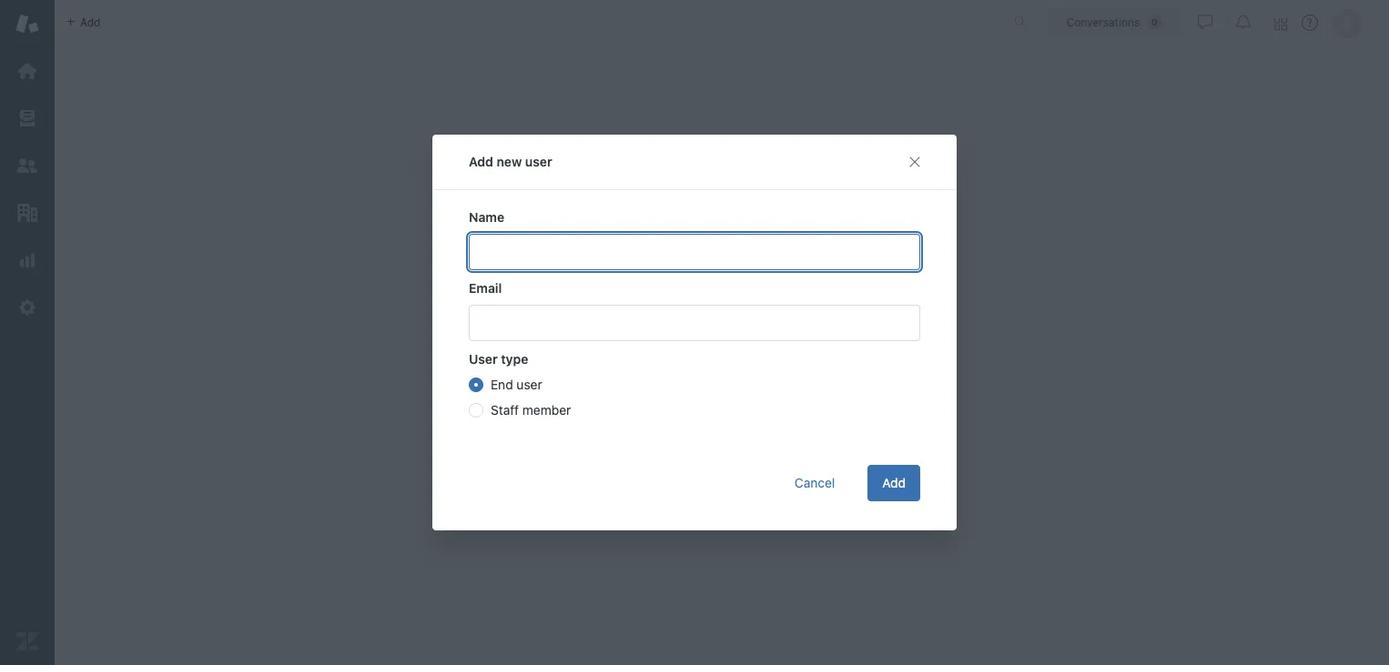 Task type: vqa. For each thing, say whether or not it's contained in the screenshot.
You
no



Task type: describe. For each thing, give the bounding box(es) containing it.
zendesk products image
[[1275, 18, 1287, 30]]

organizations image
[[15, 201, 39, 225]]

cancel button
[[780, 465, 850, 502]]

user type
[[469, 352, 528, 367]]

main element
[[0, 0, 55, 665]]

zendesk support image
[[15, 12, 39, 36]]

end
[[491, 377, 513, 392]]

name
[[469, 210, 504, 225]]

add for add
[[882, 476, 906, 491]]

Email field
[[469, 305, 920, 341]]

end user
[[491, 377, 542, 392]]

customers image
[[15, 154, 39, 178]]

add new user
[[469, 154, 552, 169]]

member
[[522, 403, 571, 418]]

admin image
[[15, 296, 39, 320]]

user
[[469, 352, 498, 367]]



Task type: locate. For each thing, give the bounding box(es) containing it.
cancel
[[795, 476, 835, 491]]

add right cancel
[[882, 476, 906, 491]]

add inside button
[[882, 476, 906, 491]]

1 vertical spatial add
[[882, 476, 906, 491]]

reporting image
[[15, 249, 39, 272]]

add
[[469, 154, 493, 169], [882, 476, 906, 491]]

close modal image
[[908, 155, 922, 169]]

type
[[501, 352, 528, 367]]

user
[[525, 154, 552, 169], [517, 377, 542, 392]]

staff
[[491, 403, 519, 418]]

conversations button
[[1047, 8, 1182, 37]]

1 horizontal spatial add
[[882, 476, 906, 491]]

zendesk image
[[15, 630, 39, 654]]

user up staff member
[[517, 377, 542, 392]]

0 vertical spatial user
[[525, 154, 552, 169]]

views image
[[15, 107, 39, 130]]

email
[[469, 281, 502, 296]]

get started image
[[15, 59, 39, 83]]

add left new
[[469, 154, 493, 169]]

staff member
[[491, 403, 571, 418]]

get help image
[[1302, 15, 1318, 31]]

1 vertical spatial user
[[517, 377, 542, 392]]

conversations
[[1067, 16, 1140, 29]]

add for add new user
[[469, 154, 493, 169]]

user right new
[[525, 154, 552, 169]]

new
[[497, 154, 522, 169]]

add button
[[868, 465, 920, 502]]

Name field
[[469, 234, 920, 270]]

add new user dialog
[[432, 135, 957, 531]]

0 vertical spatial add
[[469, 154, 493, 169]]

0 horizontal spatial add
[[469, 154, 493, 169]]



